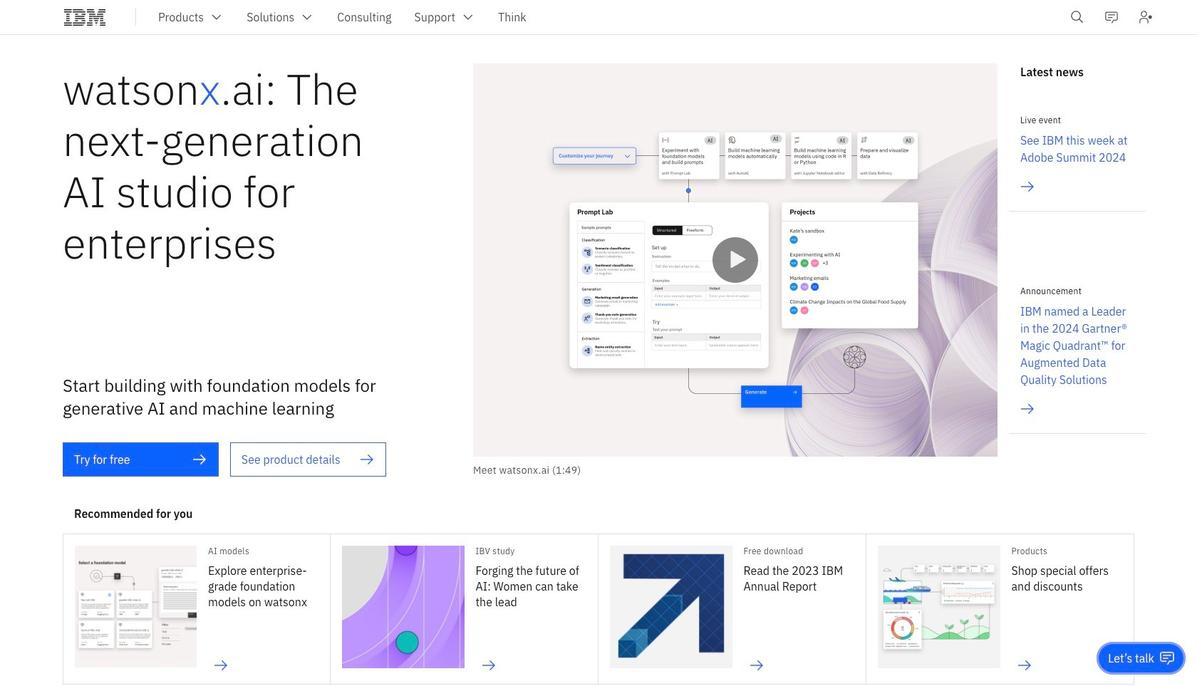 Task type: locate. For each thing, give the bounding box(es) containing it.
let's talk element
[[1108, 651, 1154, 666]]



